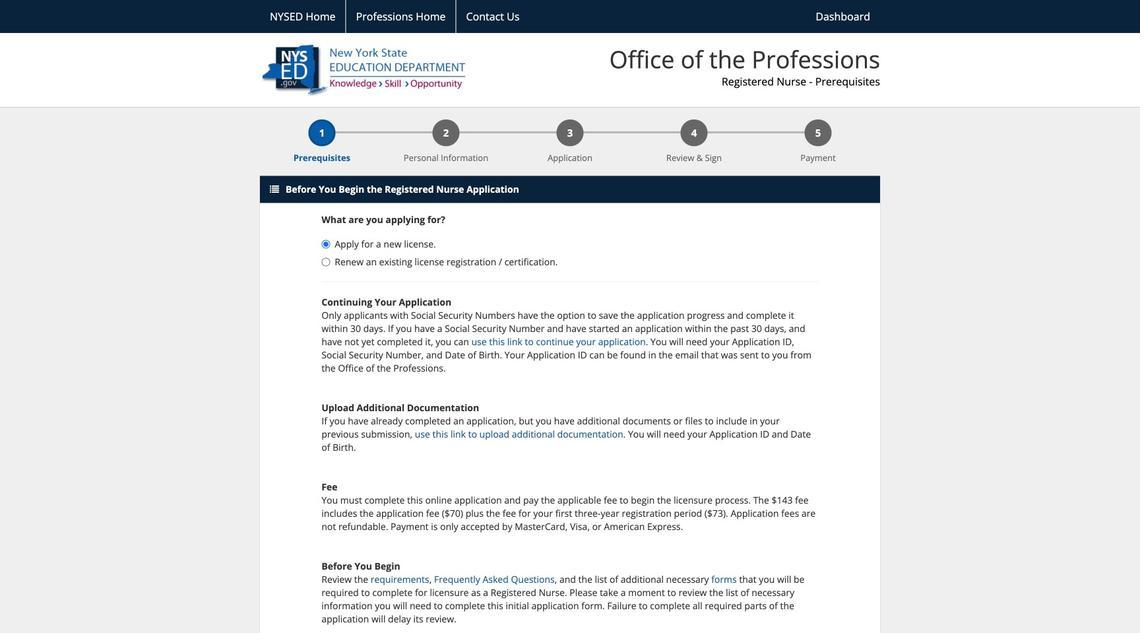 Task type: describe. For each thing, give the bounding box(es) containing it.
list image
[[270, 185, 279, 194]]



Task type: vqa. For each thing, say whether or not it's contained in the screenshot.
MIDDLE NAME 'text field'
no



Task type: locate. For each thing, give the bounding box(es) containing it.
None radio
[[322, 240, 330, 249]]

None radio
[[322, 258, 330, 266]]



